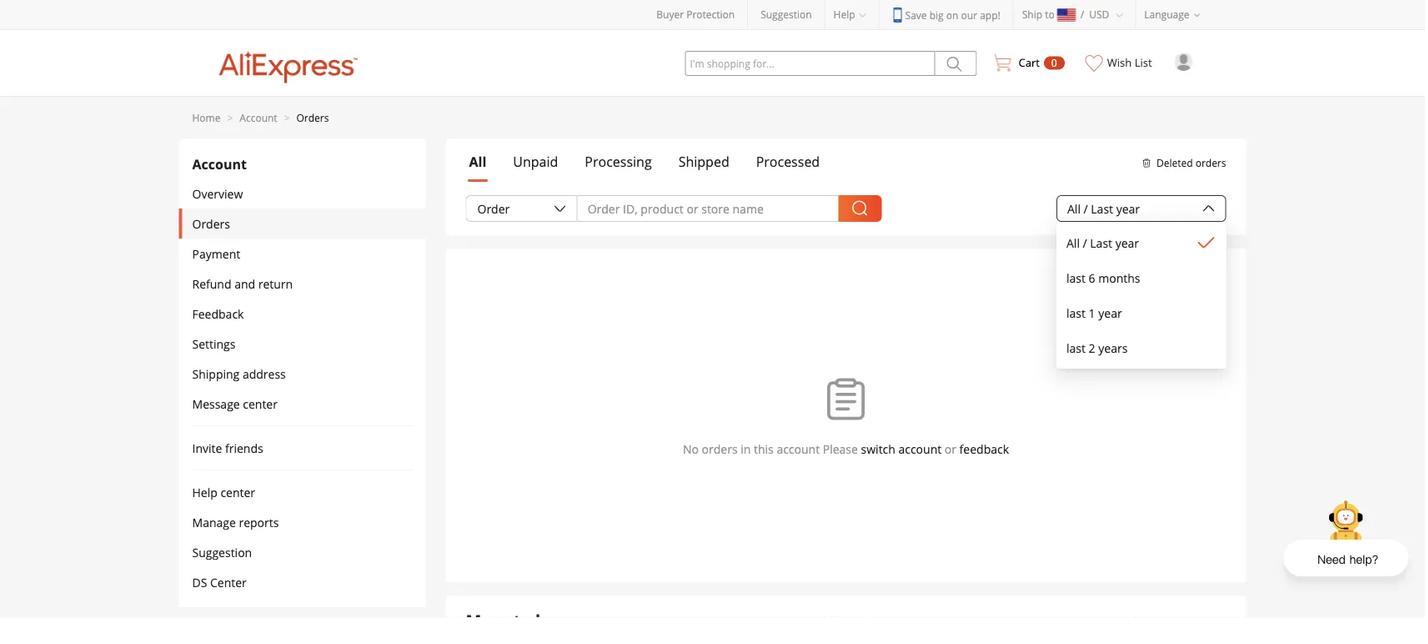 Task type: describe. For each thing, give the bounding box(es) containing it.
our
[[961, 8, 978, 22]]

shipped
[[679, 153, 730, 171]]

arrowup image
[[1203, 202, 1216, 215]]

to
[[1045, 8, 1055, 21]]

1 vertical spatial last
[[1091, 235, 1113, 251]]

1 account from the left
[[777, 441, 820, 457]]

2
[[1089, 340, 1096, 356]]

center for help center
[[221, 484, 255, 500]]

refund and return
[[192, 276, 293, 292]]

0 vertical spatial year
[[1117, 201, 1140, 216]]

1 horizontal spatial suggestion
[[761, 8, 812, 21]]

1 vertical spatial orders
[[192, 216, 230, 232]]

1 vertical spatial /
[[1084, 201, 1088, 216]]

language
[[1145, 8, 1190, 21]]

0 vertical spatial all
[[469, 153, 487, 171]]

payment
[[192, 246, 240, 262]]

help for help center
[[192, 484, 218, 500]]

help for help
[[834, 8, 856, 21]]

last 6 months
[[1067, 270, 1141, 286]]

home > account > orders
[[192, 111, 329, 124]]

last for last 1 year
[[1067, 305, 1086, 321]]

1
[[1089, 305, 1096, 321]]

usd
[[1090, 8, 1110, 21]]

return
[[258, 276, 293, 292]]

please
[[823, 441, 858, 457]]

ship to
[[1023, 8, 1055, 21]]

no orders in this account please switch account or feedback
[[683, 441, 1009, 457]]

last 1 year
[[1067, 305, 1123, 321]]

1 > from the left
[[227, 111, 233, 124]]

1 vertical spatial account
[[192, 155, 247, 172]]

feedback link
[[960, 441, 1009, 457]]

buyer protection link
[[657, 8, 735, 21]]

/ usd
[[1081, 8, 1110, 21]]

6
[[1089, 270, 1096, 286]]

wish list link
[[1078, 30, 1162, 84]]

last for last 2 years
[[1067, 340, 1086, 356]]

invite friends
[[192, 440, 263, 456]]

1 vertical spatial all
[[1068, 201, 1081, 216]]

suggestion link
[[761, 8, 812, 21]]

need
[[1318, 551, 1346, 568]]

account link
[[240, 111, 277, 124]]

home link
[[192, 111, 221, 124]]

invite
[[192, 440, 222, 456]]

2 vertical spatial /
[[1083, 235, 1088, 251]]

unpaid
[[513, 153, 558, 171]]

arrowdown image
[[554, 202, 567, 215]]

deleted orders
[[1157, 156, 1227, 170]]

2 account from the left
[[899, 441, 942, 457]]

shipping
[[192, 366, 240, 382]]

2 vertical spatial year
[[1099, 305, 1123, 321]]

1 horizontal spatial orders
[[297, 111, 329, 124]]

0 vertical spatial all / last year
[[1068, 201, 1140, 216]]

orders for deleted
[[1196, 156, 1227, 170]]

friends
[[225, 440, 263, 456]]

I'm shopping for... text field
[[685, 51, 936, 76]]

settings
[[192, 336, 236, 352]]

wish list
[[1108, 55, 1153, 70]]

address
[[243, 366, 286, 382]]

0 vertical spatial /
[[1081, 8, 1085, 21]]

help?
[[1350, 551, 1379, 568]]



Task type: locate. For each thing, give the bounding box(es) containing it.
last
[[1067, 270, 1086, 286], [1067, 305, 1086, 321], [1067, 340, 1086, 356]]

> right 'home' link
[[227, 111, 233, 124]]

switch
[[861, 441, 896, 457]]

last 2 years
[[1067, 340, 1128, 356]]

Order ID, product or store name text field
[[577, 195, 840, 222]]

orders for no
[[702, 441, 738, 457]]

0 vertical spatial suggestion
[[761, 8, 812, 21]]

ds center
[[192, 574, 247, 590]]

account
[[240, 111, 277, 124], [192, 155, 247, 172]]

2 vertical spatial all
[[1067, 235, 1080, 251]]

buyer protection
[[657, 8, 735, 21]]

1 vertical spatial orders
[[702, 441, 738, 457]]

or
[[945, 441, 957, 457]]

manage
[[192, 514, 236, 530]]

ship
[[1023, 8, 1043, 21]]

home
[[192, 111, 221, 124]]

3 last from the top
[[1067, 340, 1086, 356]]

all
[[469, 153, 487, 171], [1068, 201, 1081, 216], [1067, 235, 1080, 251]]

0 vertical spatial help
[[834, 8, 856, 21]]

account right this
[[777, 441, 820, 457]]

center
[[210, 574, 247, 590]]

message
[[192, 396, 240, 412]]

switch account link
[[861, 441, 942, 457]]

None submit
[[936, 51, 977, 76]]

years
[[1099, 340, 1128, 356]]

no
[[683, 441, 699, 457]]

overview
[[192, 186, 243, 201]]

orders
[[297, 111, 329, 124], [192, 216, 230, 232]]

0 horizontal spatial >
[[227, 111, 233, 124]]

orders link
[[297, 111, 329, 124]]

1 vertical spatial year
[[1116, 235, 1140, 251]]

message center
[[192, 396, 278, 412]]

orders right deleted
[[1196, 156, 1227, 170]]

orders up payment
[[192, 216, 230, 232]]

0 vertical spatial account
[[240, 111, 277, 124]]

save
[[906, 8, 927, 22]]

suggestion up ds center
[[192, 544, 252, 560]]

0 horizontal spatial account
[[777, 441, 820, 457]]

language link
[[1137, 0, 1213, 29]]

ds
[[192, 574, 207, 590]]

1 horizontal spatial >
[[284, 111, 290, 124]]

1 vertical spatial suggestion
[[192, 544, 252, 560]]

all / last year
[[1068, 201, 1140, 216], [1067, 235, 1140, 251]]

0 vertical spatial last
[[1091, 201, 1114, 216]]

processed
[[756, 153, 820, 171]]

wish
[[1108, 55, 1132, 70]]

1 horizontal spatial help
[[834, 8, 856, 21]]

orders right account link on the left top of the page
[[297, 111, 329, 124]]

2 last from the top
[[1067, 305, 1086, 321]]

suggestion
[[761, 8, 812, 21], [192, 544, 252, 560]]

0 horizontal spatial suggestion
[[192, 544, 252, 560]]

2 vertical spatial last
[[1067, 340, 1086, 356]]

center
[[243, 396, 278, 412], [221, 484, 255, 500]]

last left 1 on the right
[[1067, 305, 1086, 321]]

buyer
[[657, 8, 684, 21]]

need help?
[[1318, 551, 1379, 568]]

center up manage reports
[[221, 484, 255, 500]]

0 horizontal spatial help
[[192, 484, 218, 500]]

0
[[1052, 56, 1058, 70]]

0 vertical spatial last
[[1067, 270, 1086, 286]]

account left or
[[899, 441, 942, 457]]

1 horizontal spatial account
[[899, 441, 942, 457]]

feedback
[[192, 306, 244, 322]]

>
[[227, 111, 233, 124], [284, 111, 290, 124]]

this
[[754, 441, 774, 457]]

protection
[[687, 8, 735, 21]]

0 vertical spatial center
[[243, 396, 278, 412]]

1 vertical spatial all / last year
[[1067, 235, 1140, 251]]

orders
[[1196, 156, 1227, 170], [702, 441, 738, 457]]

center down address
[[243, 396, 278, 412]]

help right suggestion link
[[834, 8, 856, 21]]

0 horizontal spatial orders
[[192, 216, 230, 232]]

2 > from the left
[[284, 111, 290, 124]]

in
[[741, 441, 751, 457]]

save big on our app!
[[906, 8, 1001, 22]]

feedback
[[960, 441, 1009, 457]]

last
[[1091, 201, 1114, 216], [1091, 235, 1113, 251]]

last for last 6 months
[[1067, 270, 1086, 286]]

1 vertical spatial center
[[221, 484, 255, 500]]

0 vertical spatial orders
[[297, 111, 329, 124]]

suggestion up i'm shopping for... "text field"
[[761, 8, 812, 21]]

1 horizontal spatial orders
[[1196, 156, 1227, 170]]

account up overview
[[192, 155, 247, 172]]

help
[[834, 8, 856, 21], [192, 484, 218, 500]]

account
[[777, 441, 820, 457], [899, 441, 942, 457]]

0 horizontal spatial orders
[[702, 441, 738, 457]]

year
[[1117, 201, 1140, 216], [1116, 235, 1140, 251], [1099, 305, 1123, 321]]

manage reports
[[192, 514, 279, 530]]

big
[[930, 8, 944, 22]]

list
[[1135, 55, 1153, 70]]

on
[[947, 8, 959, 22]]

1 vertical spatial help
[[192, 484, 218, 500]]

shipping address
[[192, 366, 286, 382]]

> left orders "link"
[[284, 111, 290, 124]]

reports
[[239, 514, 279, 530]]

account right 'home' link
[[240, 111, 277, 124]]

and
[[235, 276, 255, 292]]

center for message center
[[243, 396, 278, 412]]

0 vertical spatial orders
[[1196, 156, 1227, 170]]

save big on our app! link
[[892, 8, 1001, 23]]

1 vertical spatial last
[[1067, 305, 1086, 321]]

/
[[1081, 8, 1085, 21], [1084, 201, 1088, 216], [1083, 235, 1088, 251]]

1 last from the top
[[1067, 270, 1086, 286]]

help center
[[192, 484, 255, 500]]

months
[[1099, 270, 1141, 286]]

order
[[478, 201, 510, 216]]

cart
[[1019, 55, 1040, 70]]

help up manage
[[192, 484, 218, 500]]

orders left in
[[702, 441, 738, 457]]

processing
[[585, 153, 652, 171]]

last left 6
[[1067, 270, 1086, 286]]

deleted
[[1157, 156, 1193, 170]]

last left 2
[[1067, 340, 1086, 356]]

app!
[[980, 8, 1001, 22]]

refund
[[192, 276, 232, 292]]



Task type: vqa. For each thing, say whether or not it's contained in the screenshot.
Alabama
no



